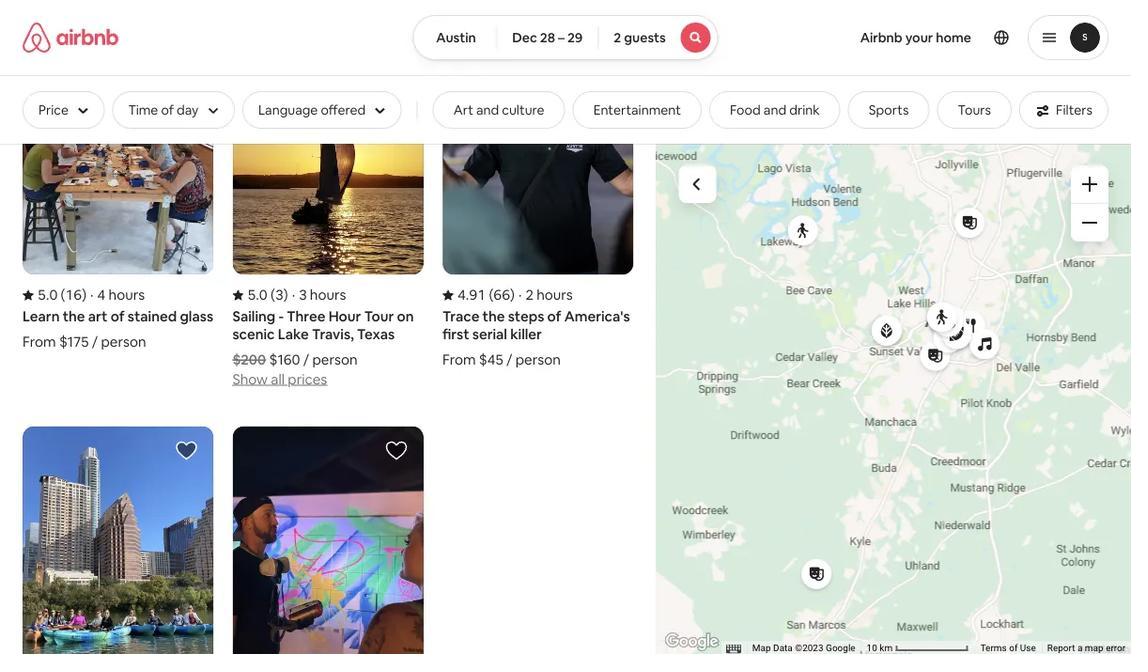 Task type: vqa. For each thing, say whether or not it's contained in the screenshot.
her on the left of the page
no



Task type: describe. For each thing, give the bounding box(es) containing it.
trace the steps of america's first serial killer group
[[443, 20, 634, 369]]

steps
[[508, 308, 545, 326]]

travis,
[[312, 326, 354, 344]]

language offered button
[[242, 91, 402, 129]]

texas
[[357, 326, 395, 344]]

zoom in image
[[1083, 177, 1098, 192]]

10 km
[[867, 643, 895, 654]]

· 3 hours
[[292, 286, 346, 305]]

time of day
[[128, 102, 199, 118]]

· 4 hours
[[90, 286, 145, 305]]

a
[[1078, 643, 1083, 654]]

· for · 4 hours
[[90, 286, 94, 305]]

1 horizontal spatial add to wishlist image
[[595, 34, 618, 56]]

Tours button
[[938, 91, 1012, 129]]

29
[[568, 29, 583, 46]]

first
[[443, 326, 470, 344]]

-
[[279, 308, 284, 326]]

three
[[287, 308, 326, 326]]

scenic
[[233, 326, 275, 344]]

killer
[[511, 326, 542, 344]]

Sports button
[[849, 91, 930, 129]]

language offered
[[258, 102, 366, 118]]

serial
[[473, 326, 508, 344]]

language
[[258, 102, 318, 118]]

(3)
[[271, 286, 288, 305]]

tours
[[958, 102, 992, 118]]

profile element
[[741, 0, 1109, 75]]

sailing - three hour tour on scenic lake travis, texas group
[[233, 20, 424, 389]]

art
[[88, 308, 108, 326]]

home
[[936, 29, 972, 46]]

use
[[1021, 643, 1036, 654]]

hours for steps
[[537, 286, 573, 305]]

google image
[[661, 630, 723, 654]]

food
[[730, 102, 761, 118]]

4.91
[[458, 286, 486, 305]]

offered
[[321, 102, 366, 118]]

america's
[[565, 308, 631, 326]]

art and culture
[[454, 102, 545, 118]]

google map
showing 20 experiences. region
[[656, 143, 1132, 654]]

all
[[271, 371, 285, 389]]

©2023
[[795, 643, 824, 654]]

–
[[558, 29, 565, 46]]

dec 28 – 29 button
[[497, 15, 599, 60]]

price
[[39, 102, 69, 118]]

/ inside trace the steps of america's first serial killer from $45 / person
[[507, 351, 513, 369]]

time
[[128, 102, 158, 118]]

time of day button
[[112, 91, 235, 129]]

data
[[774, 643, 793, 654]]

from inside trace the steps of america's first serial killer from $45 / person
[[443, 351, 476, 369]]

Art and culture button
[[433, 91, 566, 129]]

food and drink
[[730, 102, 820, 118]]

terms of use
[[981, 643, 1036, 654]]

2 guests
[[614, 29, 666, 46]]

$175
[[59, 333, 89, 352]]

5.0 (3)
[[248, 286, 288, 305]]

of inside learn the art of stained glass from $175 / person
[[111, 308, 125, 326]]

terms of use link
[[981, 643, 1036, 654]]

report a map error link
[[1048, 643, 1126, 654]]

hour
[[329, 308, 361, 326]]

2 guests button
[[598, 15, 719, 60]]

austin button
[[413, 15, 498, 60]]

sports
[[869, 102, 909, 118]]

sailing - three hour tour on scenic lake travis, texas $200 $160 / person show all prices
[[233, 308, 414, 389]]

· 2 hours
[[519, 286, 573, 305]]

$200
[[233, 351, 266, 369]]

lake
[[278, 326, 309, 344]]

day
[[177, 102, 199, 118]]

5.0 for 5.0 (16)
[[38, 286, 58, 305]]

terms
[[981, 643, 1007, 654]]

(66)
[[489, 286, 515, 305]]

none search field containing austin
[[413, 15, 719, 60]]

airbnb your home
[[861, 29, 972, 46]]

learn
[[23, 308, 60, 326]]

google
[[826, 643, 856, 654]]

10 km button
[[861, 641, 975, 654]]

/ inside sailing - three hour tour on scenic lake travis, texas $200 $160 / person show all prices
[[303, 351, 309, 369]]

and for art
[[477, 102, 499, 118]]

$45
[[479, 351, 504, 369]]

map
[[1085, 643, 1104, 654]]

show all prices button
[[233, 369, 327, 389]]

map data ©2023 google
[[753, 643, 856, 654]]



Task type: locate. For each thing, give the bounding box(es) containing it.
1 vertical spatial 2
[[526, 286, 534, 305]]

of left use
[[1010, 643, 1018, 654]]

3
[[299, 286, 307, 305]]

and left drink
[[764, 102, 787, 118]]

0 horizontal spatial add to wishlist image
[[175, 440, 198, 462]]

1 vertical spatial add to wishlist image
[[175, 440, 198, 462]]

of inside trace the steps of america's first serial killer from $45 / person
[[548, 308, 562, 326]]

0 horizontal spatial ·
[[90, 286, 94, 305]]

prices
[[288, 371, 327, 389]]

2 horizontal spatial hours
[[537, 286, 573, 305]]

1 horizontal spatial 5.0
[[248, 286, 268, 305]]

filters
[[1057, 102, 1093, 118]]

Entertainment button
[[573, 91, 702, 129]]

10
[[867, 643, 878, 654]]

3 hours from the left
[[537, 286, 573, 305]]

4
[[97, 286, 106, 305]]

person down art
[[101, 333, 146, 352]]

airbnb
[[861, 29, 903, 46]]

drink
[[790, 102, 820, 118]]

trace
[[443, 308, 480, 326]]

None search field
[[413, 15, 719, 60]]

learn the art of stained glass group
[[23, 20, 214, 352]]

· inside learn the art of stained glass group
[[90, 286, 94, 305]]

hours inside sailing - three hour tour on scenic lake travis, texas 'group'
[[310, 286, 346, 305]]

5.0 inside learn the art of stained glass group
[[38, 286, 58, 305]]

5.0 (16)
[[38, 286, 87, 305]]

2 and from the left
[[764, 102, 787, 118]]

the down 4.91 (66)
[[483, 308, 505, 326]]

the for (66)
[[483, 308, 505, 326]]

5.0
[[38, 286, 58, 305], [248, 286, 268, 305]]

on
[[397, 308, 414, 326]]

show
[[233, 371, 268, 389]]

hours right 4
[[109, 286, 145, 305]]

0 horizontal spatial add to wishlist image
[[385, 440, 408, 462]]

3 · from the left
[[519, 286, 522, 305]]

· inside sailing - three hour tour on scenic lake travis, texas 'group'
[[292, 286, 295, 305]]

0 horizontal spatial 5.0
[[38, 286, 58, 305]]

person down killer
[[516, 351, 561, 369]]

· left 4
[[90, 286, 94, 305]]

the inside trace the steps of america's first serial killer from $45 / person
[[483, 308, 505, 326]]

0 horizontal spatial 2
[[526, 286, 534, 305]]

hours for three
[[310, 286, 346, 305]]

4.91 out of 5 average rating,  66 reviews image
[[443, 286, 515, 305]]

zoom out image
[[1083, 215, 1098, 230]]

0 horizontal spatial hours
[[109, 286, 145, 305]]

person down the travis,
[[312, 351, 358, 369]]

dec 28 – 29
[[513, 29, 583, 46]]

· for · 3 hours
[[292, 286, 295, 305]]

0 vertical spatial add to wishlist image
[[385, 34, 408, 56]]

glass
[[180, 308, 213, 326]]

stained
[[128, 308, 177, 326]]

2 5.0 from the left
[[248, 286, 268, 305]]

1 vertical spatial add to wishlist image
[[385, 440, 408, 462]]

1 horizontal spatial /
[[303, 351, 309, 369]]

$160
[[269, 351, 300, 369]]

and for food
[[764, 102, 787, 118]]

trace the steps of america's first serial killer from $45 / person
[[443, 308, 631, 369]]

5.0 inside sailing - three hour tour on scenic lake travis, texas 'group'
[[248, 286, 268, 305]]

1 5.0 from the left
[[38, 286, 58, 305]]

filters button
[[1020, 91, 1109, 129]]

1 horizontal spatial 2
[[614, 29, 622, 46]]

1 horizontal spatial person
[[312, 351, 358, 369]]

from inside learn the art of stained glass from $175 / person
[[23, 333, 56, 352]]

0 horizontal spatial the
[[63, 308, 85, 326]]

0 horizontal spatial person
[[101, 333, 146, 352]]

the for (16)
[[63, 308, 85, 326]]

· left 3
[[292, 286, 295, 305]]

2 horizontal spatial person
[[516, 351, 561, 369]]

learn the art of stained glass from $175 / person
[[23, 308, 213, 352]]

5.0 left (3)
[[248, 286, 268, 305]]

km
[[880, 643, 893, 654]]

of right art
[[111, 308, 125, 326]]

2 left guests
[[614, 29, 622, 46]]

your
[[906, 29, 934, 46]]

Food and drink button
[[710, 91, 841, 129]]

culture
[[502, 102, 545, 118]]

2
[[614, 29, 622, 46], [526, 286, 534, 305]]

hours for art
[[109, 286, 145, 305]]

the down (16)
[[63, 308, 85, 326]]

5.0 up learn
[[38, 286, 58, 305]]

from down learn
[[23, 333, 56, 352]]

the
[[63, 308, 85, 326], [483, 308, 505, 326]]

2 the from the left
[[483, 308, 505, 326]]

2 horizontal spatial /
[[507, 351, 513, 369]]

airbnb your home link
[[849, 18, 983, 57]]

guests
[[624, 29, 666, 46]]

/ inside learn the art of stained glass from $175 / person
[[92, 333, 98, 352]]

/ up prices
[[303, 351, 309, 369]]

austin
[[436, 29, 476, 46]]

tour
[[364, 308, 394, 326]]

1 horizontal spatial hours
[[310, 286, 346, 305]]

2 up steps
[[526, 286, 534, 305]]

28
[[540, 29, 556, 46]]

2 inside button
[[614, 29, 622, 46]]

1 horizontal spatial and
[[764, 102, 787, 118]]

5.0 out of 5 average rating,  3 reviews image
[[233, 286, 288, 305]]

0 horizontal spatial and
[[477, 102, 499, 118]]

hours right 3
[[310, 286, 346, 305]]

1 horizontal spatial from
[[443, 351, 476, 369]]

1 horizontal spatial ·
[[292, 286, 295, 305]]

from down first
[[443, 351, 476, 369]]

2 · from the left
[[292, 286, 295, 305]]

person inside sailing - three hour tour on scenic lake travis, texas $200 $160 / person show all prices
[[312, 351, 358, 369]]

5.0 for 5.0 (3)
[[248, 286, 268, 305]]

0 horizontal spatial /
[[92, 333, 98, 352]]

error
[[1106, 643, 1126, 654]]

map
[[753, 643, 771, 654]]

2 horizontal spatial ·
[[519, 286, 522, 305]]

of inside time of day dropdown button
[[161, 102, 174, 118]]

5.0 out of 5 average rating,  16 reviews image
[[23, 286, 87, 305]]

0 vertical spatial add to wishlist image
[[595, 34, 618, 56]]

hours inside learn the art of stained glass group
[[109, 286, 145, 305]]

add to wishlist image
[[385, 34, 408, 56], [175, 440, 198, 462]]

· right (66)
[[519, 286, 522, 305]]

add to wishlist image
[[595, 34, 618, 56], [385, 440, 408, 462]]

report
[[1048, 643, 1076, 654]]

1 horizontal spatial the
[[483, 308, 505, 326]]

0 vertical spatial 2
[[614, 29, 622, 46]]

keyboard shortcuts image
[[726, 644, 741, 654]]

and inside 'button'
[[764, 102, 787, 118]]

person inside trace the steps of america's first serial killer from $45 / person
[[516, 351, 561, 369]]

add to wishlist image inside sailing - three hour tour on scenic lake travis, texas 'group'
[[385, 34, 408, 56]]

price button
[[23, 91, 105, 129]]

and
[[477, 102, 499, 118], [764, 102, 787, 118]]

· inside trace the steps of america's first serial killer group
[[519, 286, 522, 305]]

and right the art at the left top of page
[[477, 102, 499, 118]]

person inside learn the art of stained glass from $175 / person
[[101, 333, 146, 352]]

and inside button
[[477, 102, 499, 118]]

/ right $45
[[507, 351, 513, 369]]

of down '· 2 hours'
[[548, 308, 562, 326]]

the inside learn the art of stained glass from $175 / person
[[63, 308, 85, 326]]

of
[[161, 102, 174, 118], [111, 308, 125, 326], [548, 308, 562, 326], [1010, 643, 1018, 654]]

0 horizontal spatial from
[[23, 333, 56, 352]]

hours inside trace the steps of america's first serial killer group
[[537, 286, 573, 305]]

hours up steps
[[537, 286, 573, 305]]

· for · 2 hours
[[519, 286, 522, 305]]

sailing
[[233, 308, 276, 326]]

1 · from the left
[[90, 286, 94, 305]]

·
[[90, 286, 94, 305], [292, 286, 295, 305], [519, 286, 522, 305]]

of left the day
[[161, 102, 174, 118]]

from
[[23, 333, 56, 352], [443, 351, 476, 369]]

2 inside trace the steps of america's first serial killer group
[[526, 286, 534, 305]]

dec
[[513, 29, 538, 46]]

report a map error
[[1048, 643, 1126, 654]]

art
[[454, 102, 474, 118]]

1 horizontal spatial add to wishlist image
[[385, 34, 408, 56]]

(16)
[[61, 286, 87, 305]]

1 the from the left
[[63, 308, 85, 326]]

2 hours from the left
[[310, 286, 346, 305]]

1 hours from the left
[[109, 286, 145, 305]]

1 and from the left
[[477, 102, 499, 118]]

hours
[[109, 286, 145, 305], [310, 286, 346, 305], [537, 286, 573, 305]]

/ right "$175"
[[92, 333, 98, 352]]

4.91 (66)
[[458, 286, 515, 305]]

entertainment
[[594, 102, 681, 118]]



